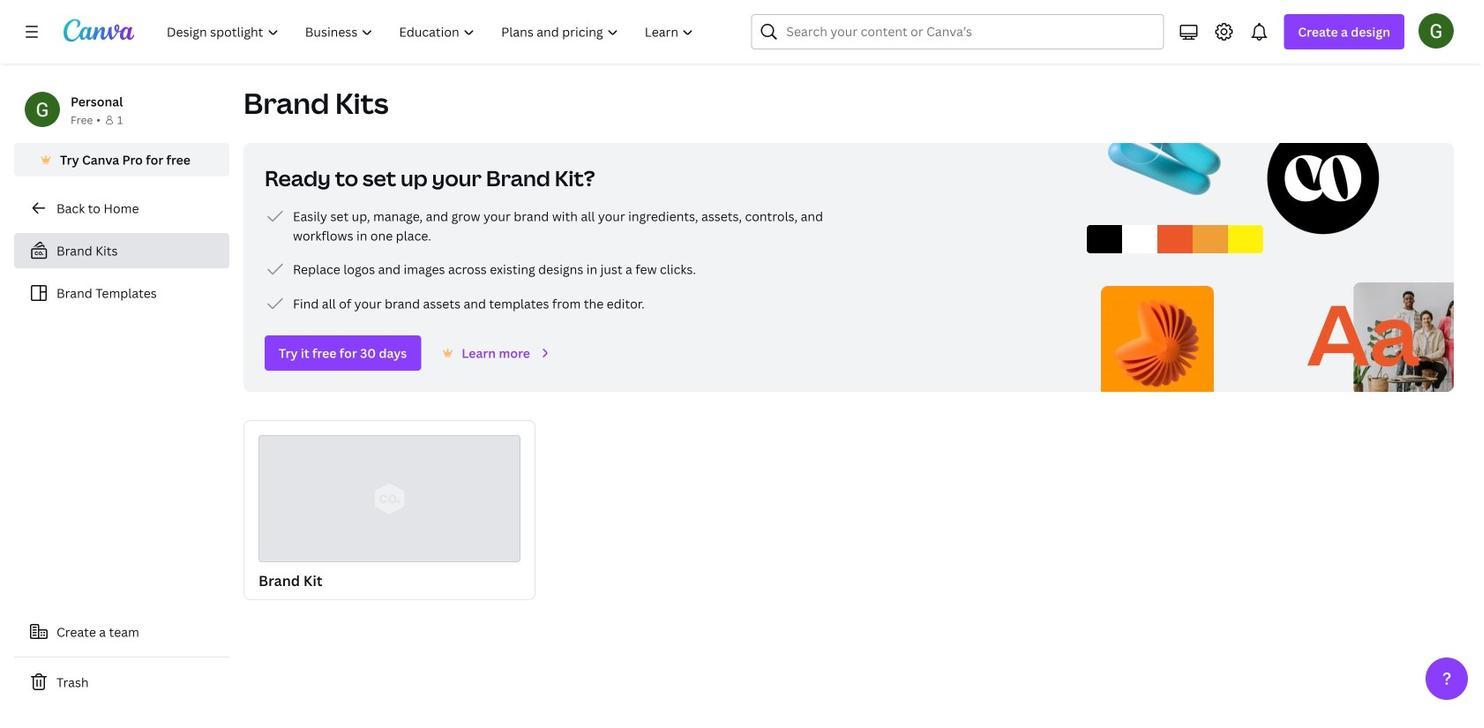 Task type: describe. For each thing, give the bounding box(es) containing it.
1 horizontal spatial list
[[265, 206, 830, 314]]

Search search field
[[787, 15, 1129, 49]]

0 horizontal spatial list
[[14, 233, 230, 311]]

gary orlando image
[[1419, 13, 1455, 48]]

top level navigation element
[[155, 14, 709, 49]]



Task type: locate. For each thing, give the bounding box(es) containing it.
list
[[265, 206, 830, 314], [14, 233, 230, 311]]

None search field
[[752, 14, 1165, 49]]



Task type: vqa. For each thing, say whether or not it's contained in the screenshot.
Design
no



